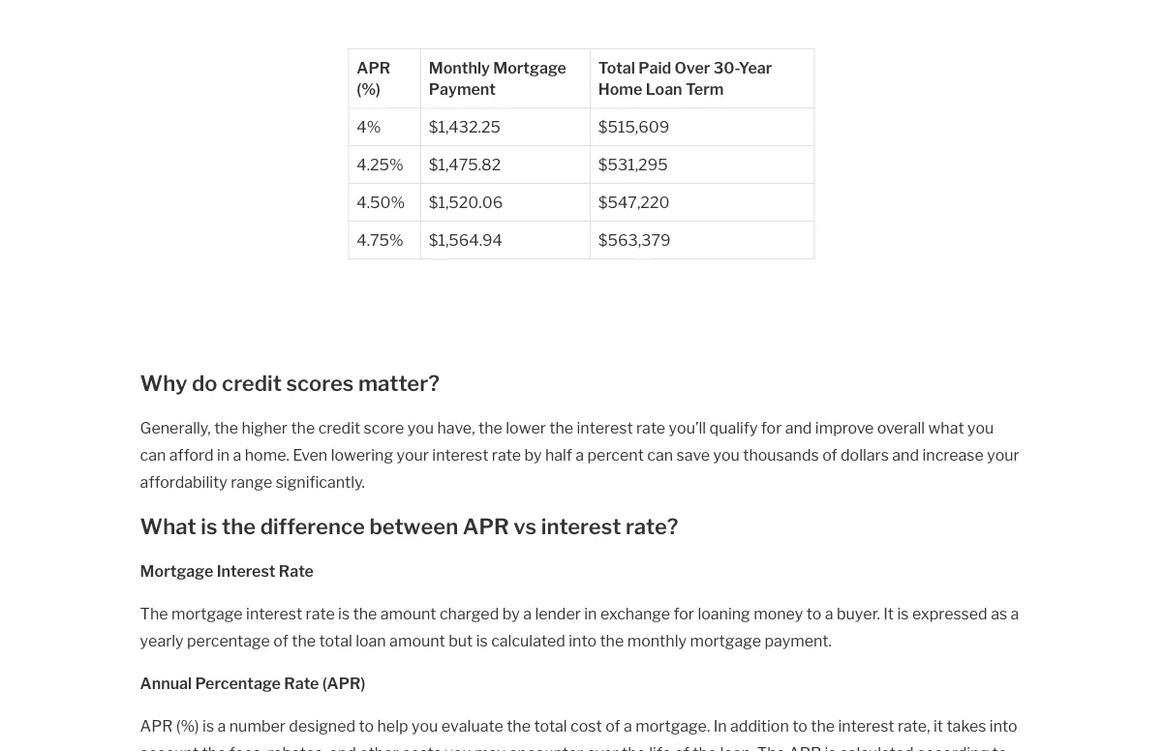 Task type: locate. For each thing, give the bounding box(es) containing it.
generally,
[[140, 418, 211, 437]]

over
[[586, 744, 618, 751]]

of down improve
[[822, 445, 837, 464]]

1 horizontal spatial mortgage
[[690, 631, 761, 650]]

into
[[569, 631, 597, 650], [990, 717, 1017, 735]]

paid
[[638, 58, 671, 77]]

credit up the higher at the left of the page
[[222, 370, 282, 397]]

rate down difference
[[279, 562, 314, 581]]

1 horizontal spatial into
[[990, 717, 1017, 735]]

credit
[[222, 370, 282, 397], [318, 418, 360, 437]]

1 vertical spatial in
[[584, 604, 597, 623]]

why do credit scores matter?
[[140, 370, 440, 397]]

rate up (apr)
[[306, 604, 335, 623]]

interest inside apr (%) is a number designed to help you evaluate the total cost of a mortgage. in addition to the interest rate, it takes into account the fees, rebates, and other costs you may encounter over the life of the loan. the apr is calculated according t
[[838, 717, 894, 735]]

calculated down rate,
[[840, 744, 914, 751]]

amount
[[380, 604, 436, 623], [389, 631, 445, 650]]

as
[[991, 604, 1007, 623]]

the
[[140, 604, 168, 623], [757, 744, 785, 751]]

(%) inside apr (%) is a number designed to help you evaluate the total cost of a mortgage. in addition to the interest rate, it takes into account the fees, rebates, and other costs you may encounter over the life of the loan. the apr is calculated according t
[[176, 717, 199, 735]]

1 horizontal spatial calculated
[[840, 744, 914, 751]]

2 your from the left
[[987, 445, 1019, 464]]

a right the cost
[[624, 717, 632, 735]]

0 vertical spatial and
[[785, 418, 812, 437]]

a right half
[[576, 445, 584, 464]]

into down lender at the left bottom of page
[[569, 631, 597, 650]]

1 horizontal spatial total
[[534, 717, 567, 735]]

0 horizontal spatial mortgage
[[171, 604, 243, 623]]

1 horizontal spatial can
[[647, 445, 673, 464]]

1 vertical spatial rate
[[492, 445, 521, 464]]

rate inside the mortgage interest rate is the amount charged by a lender in exchange for loaning money to a buyer. it is expressed as a yearly percentage of the total loan amount but is calculated into the monthly mortgage payment.
[[306, 604, 335, 623]]

calculated inside the mortgage interest rate is the amount charged by a lender in exchange for loaning money to a buyer. it is expressed as a yearly percentage of the total loan amount but is calculated into the monthly mortgage payment.
[[491, 631, 565, 650]]

apr down the addition
[[788, 744, 821, 751]]

range
[[231, 473, 272, 491]]

(%) for apr (%)
[[357, 79, 381, 98]]

apr (%) is a number designed to help you evaluate the total cost of a mortgage. in addition to the interest rate, it takes into account the fees, rebates, and other costs you may encounter over the life of the loan. the apr is calculated according t
[[140, 717, 1019, 751]]

1 vertical spatial for
[[674, 604, 694, 623]]

can left 'save'
[[647, 445, 673, 464]]

what
[[140, 514, 196, 540]]

mortgage down loaning
[[690, 631, 761, 650]]

0 horizontal spatial mortgage
[[140, 562, 213, 581]]

0 vertical spatial for
[[761, 418, 782, 437]]

1 horizontal spatial the
[[757, 744, 785, 751]]

mortgage interest rate
[[140, 562, 314, 581]]

by left half
[[524, 445, 542, 464]]

total paid over 30-year home loan term
[[598, 58, 772, 98]]

home
[[598, 79, 642, 98]]

interest up percent
[[577, 418, 633, 437]]

rate
[[279, 562, 314, 581], [284, 674, 319, 693]]

total up encounter
[[534, 717, 567, 735]]

home.
[[245, 445, 289, 464]]

in inside the mortgage interest rate is the amount charged by a lender in exchange for loaning money to a buyer. it is expressed as a yearly percentage of the total loan amount but is calculated into the monthly mortgage payment.
[[584, 604, 597, 623]]

interest left rate,
[[838, 717, 894, 735]]

0 horizontal spatial rate
[[306, 604, 335, 623]]

can
[[140, 445, 166, 464], [647, 445, 673, 464]]

calculated inside apr (%) is a number designed to help you evaluate the total cost of a mortgage. in addition to the interest rate, it takes into account the fees, rebates, and other costs you may encounter over the life of the loan. the apr is calculated according t
[[840, 744, 914, 751]]

0 vertical spatial by
[[524, 445, 542, 464]]

credit up lowering
[[318, 418, 360, 437]]

you
[[407, 418, 434, 437], [967, 418, 994, 437], [713, 445, 740, 464], [412, 717, 438, 735], [445, 744, 471, 751]]

0 vertical spatial amount
[[380, 604, 436, 623]]

payment
[[429, 79, 496, 98]]

rate
[[636, 418, 665, 437], [492, 445, 521, 464], [306, 604, 335, 623]]

(%) up 4%
[[357, 79, 381, 98]]

amount up loan
[[380, 604, 436, 623]]

0 horizontal spatial can
[[140, 445, 166, 464]]

between
[[369, 514, 458, 540]]

interest inside the mortgage interest rate is the amount charged by a lender in exchange for loaning money to a buyer. it is expressed as a yearly percentage of the total loan amount but is calculated into the monthly mortgage payment.
[[246, 604, 302, 623]]

in
[[713, 717, 727, 735]]

score
[[364, 418, 404, 437]]

1 horizontal spatial (%)
[[357, 79, 381, 98]]

percentage
[[187, 631, 270, 650]]

1 vertical spatial into
[[990, 717, 1017, 735]]

1 horizontal spatial and
[[785, 418, 812, 437]]

0 horizontal spatial credit
[[222, 370, 282, 397]]

a
[[233, 445, 241, 464], [576, 445, 584, 464], [523, 604, 532, 623], [825, 604, 833, 623], [1011, 604, 1019, 623], [217, 717, 226, 735], [624, 717, 632, 735]]

your
[[397, 445, 429, 464], [987, 445, 1019, 464]]

calculated
[[491, 631, 565, 650], [840, 744, 914, 751]]

by right charged
[[502, 604, 520, 623]]

the inside the mortgage interest rate is the amount charged by a lender in exchange for loaning money to a buyer. it is expressed as a yearly percentage of the total loan amount but is calculated into the monthly mortgage payment.
[[140, 604, 168, 623]]

lower
[[506, 418, 546, 437]]

the mortgage interest rate is the amount charged by a lender in exchange for loaning money to a buyer. it is expressed as a yearly percentage of the total loan amount but is calculated into the monthly mortgage payment.
[[140, 604, 1019, 650]]

2 vertical spatial and
[[329, 744, 356, 751]]

in right afford
[[217, 445, 230, 464]]

monthly
[[627, 631, 687, 650]]

can down generally,
[[140, 445, 166, 464]]

0 vertical spatial calculated
[[491, 631, 565, 650]]

you down evaluate
[[445, 744, 471, 751]]

percentage
[[195, 674, 281, 693]]

higher
[[242, 418, 288, 437]]

you down qualify
[[713, 445, 740, 464]]

it
[[933, 717, 943, 735]]

2 horizontal spatial rate
[[636, 418, 665, 437]]

1 vertical spatial rate
[[284, 674, 319, 693]]

1 your from the left
[[397, 445, 429, 464]]

2 vertical spatial rate
[[306, 604, 335, 623]]

have,
[[437, 418, 475, 437]]

$515,609
[[598, 117, 670, 136]]

0 horizontal spatial your
[[397, 445, 429, 464]]

yearly
[[140, 631, 184, 650]]

calculated down lender at the left bottom of page
[[491, 631, 565, 650]]

your down score
[[397, 445, 429, 464]]

a left lender at the left bottom of page
[[523, 604, 532, 623]]

annual percentage rate (apr)
[[140, 674, 365, 693]]

0 vertical spatial rate
[[279, 562, 314, 581]]

costs
[[402, 744, 441, 751]]

into right the takes
[[990, 717, 1017, 735]]

rate down "lower"
[[492, 445, 521, 464]]

0 horizontal spatial calculated
[[491, 631, 565, 650]]

4.75%
[[357, 230, 404, 249]]

difference
[[260, 514, 365, 540]]

even
[[293, 445, 328, 464]]

you left have,
[[407, 418, 434, 437]]

1 horizontal spatial your
[[987, 445, 1019, 464]]

the down the addition
[[757, 744, 785, 751]]

(apr)
[[322, 674, 365, 693]]

interest down interest on the bottom of the page
[[246, 604, 302, 623]]

amount left but
[[389, 631, 445, 650]]

for up monthly
[[674, 604, 694, 623]]

0 vertical spatial in
[[217, 445, 230, 464]]

in right lender at the left bottom of page
[[584, 604, 597, 623]]

the up encounter
[[507, 717, 531, 735]]

0 vertical spatial total
[[319, 631, 352, 650]]

mortgage up percentage
[[171, 604, 243, 623]]

affordability
[[140, 473, 227, 491]]

but
[[449, 631, 473, 650]]

the left the higher at the left of the page
[[214, 418, 238, 437]]

of
[[822, 445, 837, 464], [273, 631, 288, 650], [605, 717, 620, 735], [674, 744, 689, 751]]

1 horizontal spatial credit
[[318, 418, 360, 437]]

1 vertical spatial calculated
[[840, 744, 914, 751]]

is right but
[[476, 631, 488, 650]]

1 horizontal spatial in
[[584, 604, 597, 623]]

total left loan
[[319, 631, 352, 650]]

and inside apr (%) is a number designed to help you evaluate the total cost of a mortgage. in addition to the interest rate, it takes into account the fees, rebates, and other costs you may encounter over the life of the loan. the apr is calculated according t
[[329, 744, 356, 751]]

0 horizontal spatial into
[[569, 631, 597, 650]]

may
[[475, 744, 505, 751]]

0 horizontal spatial (%)
[[176, 717, 199, 735]]

the
[[214, 418, 238, 437], [291, 418, 315, 437], [478, 418, 502, 437], [549, 418, 573, 437], [222, 514, 256, 540], [353, 604, 377, 623], [292, 631, 316, 650], [600, 631, 624, 650], [507, 717, 531, 735], [811, 717, 835, 735], [202, 744, 226, 751], [622, 744, 646, 751], [693, 744, 717, 751]]

1 vertical spatial credit
[[318, 418, 360, 437]]

mortgage down what
[[140, 562, 213, 581]]

and
[[785, 418, 812, 437], [892, 445, 919, 464], [329, 744, 356, 751]]

0 horizontal spatial by
[[502, 604, 520, 623]]

rate left you'll
[[636, 418, 665, 437]]

0 horizontal spatial in
[[217, 445, 230, 464]]

for
[[761, 418, 782, 437], [674, 604, 694, 623]]

why
[[140, 370, 187, 397]]

monthly mortgage payment
[[429, 58, 566, 98]]

0 horizontal spatial for
[[674, 604, 694, 623]]

2 horizontal spatial and
[[892, 445, 919, 464]]

1 vertical spatial total
[[534, 717, 567, 735]]

your right increase
[[987, 445, 1019, 464]]

(%) up account
[[176, 717, 199, 735]]

0 vertical spatial mortgage
[[493, 58, 566, 77]]

a left home.
[[233, 445, 241, 464]]

what is the difference between apr vs interest rate?
[[140, 514, 678, 540]]

(%) inside apr (%)
[[357, 79, 381, 98]]

mortgage
[[493, 58, 566, 77], [140, 562, 213, 581]]

of up 'over'
[[605, 717, 620, 735]]

(%)
[[357, 79, 381, 98], [176, 717, 199, 735]]

0 vertical spatial into
[[569, 631, 597, 650]]

0 horizontal spatial total
[[319, 631, 352, 650]]

the up yearly
[[140, 604, 168, 623]]

the up interest on the bottom of the page
[[222, 514, 256, 540]]

of up the 'annual percentage rate (apr)' on the bottom of page
[[273, 631, 288, 650]]

significantly.
[[276, 473, 365, 491]]

1 horizontal spatial mortgage
[[493, 58, 566, 77]]

and up the thousands
[[785, 418, 812, 437]]

to inside the mortgage interest rate is the amount charged by a lender in exchange for loaning money to a buyer. it is expressed as a yearly percentage of the total loan amount but is calculated into the monthly mortgage payment.
[[806, 604, 822, 623]]

rate left (apr)
[[284, 674, 319, 693]]

1 horizontal spatial by
[[524, 445, 542, 464]]

the up half
[[549, 418, 573, 437]]

0 vertical spatial the
[[140, 604, 168, 623]]

you right what
[[967, 418, 994, 437]]

total
[[319, 631, 352, 650], [534, 717, 567, 735]]

1 horizontal spatial for
[[761, 418, 782, 437]]

and down designed on the left of page
[[329, 744, 356, 751]]

mortgage right monthly
[[493, 58, 566, 77]]

the left fees,
[[202, 744, 226, 751]]

into inside apr (%) is a number designed to help you evaluate the total cost of a mortgage. in addition to the interest rate, it takes into account the fees, rebates, and other costs you may encounter over the life of the loan. the apr is calculated according t
[[990, 717, 1017, 735]]

$531,295
[[598, 155, 668, 174]]

help
[[377, 717, 408, 735]]

for up the thousands
[[761, 418, 782, 437]]

in
[[217, 445, 230, 464], [584, 604, 597, 623]]

and down the overall
[[892, 445, 919, 464]]

apr up account
[[140, 717, 173, 735]]

0 horizontal spatial and
[[329, 744, 356, 751]]

1 vertical spatial by
[[502, 604, 520, 623]]

(%) for apr (%) is a number designed to help you evaluate the total cost of a mortgage. in addition to the interest rate, it takes into account the fees, rebates, and other costs you may encounter over the life of the loan. the apr is calculated according t
[[176, 717, 199, 735]]

to up payment.
[[806, 604, 822, 623]]

1 vertical spatial mortgage
[[690, 631, 761, 650]]

0 vertical spatial (%)
[[357, 79, 381, 98]]

1 vertical spatial mortgage
[[140, 562, 213, 581]]

1 vertical spatial (%)
[[176, 717, 199, 735]]

interest
[[577, 418, 633, 437], [432, 445, 488, 464], [541, 514, 621, 540], [246, 604, 302, 623], [838, 717, 894, 735]]

for inside the mortgage interest rate is the amount charged by a lender in exchange for loaning money to a buyer. it is expressed as a yearly percentage of the total loan amount but is calculated into the monthly mortgage payment.
[[674, 604, 694, 623]]

improve
[[815, 418, 874, 437]]

0 horizontal spatial the
[[140, 604, 168, 623]]

1 vertical spatial the
[[757, 744, 785, 751]]



Task type: describe. For each thing, give the bounding box(es) containing it.
generally, the higher the credit score you have, the lower the interest rate you'll qualify for and improve overall what you can afford in a home. even lowering your interest rate by half a percent can save you thousands of dollars and increase your affordability range significantly.
[[140, 418, 1019, 491]]

cost
[[570, 717, 602, 735]]

for inside generally, the higher the credit score you have, the lower the interest rate you'll qualify for and improve overall what you can afford in a home. even lowering your interest rate by half a percent can save you thousands of dollars and increase your affordability range significantly.
[[761, 418, 782, 437]]

loan.
[[720, 744, 754, 751]]

0 vertical spatial rate
[[636, 418, 665, 437]]

according
[[917, 744, 989, 751]]

the up even
[[291, 418, 315, 437]]

encounter
[[509, 744, 583, 751]]

0 vertical spatial credit
[[222, 370, 282, 397]]

of right life
[[674, 744, 689, 751]]

apr up 4%
[[357, 58, 390, 77]]

$1,475.82
[[429, 155, 501, 174]]

the right the addition
[[811, 717, 835, 735]]

the right have,
[[478, 418, 502, 437]]

in inside generally, the higher the credit score you have, the lower the interest rate you'll qualify for and improve overall what you can afford in a home. even lowering your interest rate by half a percent can save you thousands of dollars and increase your affordability range significantly.
[[217, 445, 230, 464]]

1 vertical spatial and
[[892, 445, 919, 464]]

rate for interest
[[279, 562, 314, 581]]

of inside the mortgage interest rate is the amount charged by a lender in exchange for loaning money to a buyer. it is expressed as a yearly percentage of the total loan amount but is calculated into the monthly mortgage payment.
[[273, 631, 288, 650]]

$547,220
[[598, 193, 670, 212]]

loan
[[356, 631, 386, 650]]

rate for percentage
[[284, 674, 319, 693]]

rate,
[[898, 717, 930, 735]]

other
[[359, 744, 399, 751]]

the left life
[[622, 744, 646, 751]]

the up the 'annual percentage rate (apr)' on the bottom of page
[[292, 631, 316, 650]]

account
[[140, 744, 199, 751]]

qualify
[[709, 418, 758, 437]]

is right loan. on the right bottom
[[825, 744, 836, 751]]

total
[[598, 58, 635, 77]]

1 can from the left
[[140, 445, 166, 464]]

over
[[675, 58, 710, 77]]

term
[[685, 79, 724, 98]]

dollars
[[841, 445, 889, 464]]

to up other
[[359, 717, 374, 735]]

designed
[[289, 717, 355, 735]]

annual
[[140, 674, 192, 693]]

4%
[[357, 117, 381, 136]]

rebates,
[[267, 744, 326, 751]]

charged
[[440, 604, 499, 623]]

the down exchange
[[600, 631, 624, 650]]

credit inside generally, the higher the credit score you have, the lower the interest rate you'll qualify for and improve overall what you can afford in a home. even lowering your interest rate by half a percent can save you thousands of dollars and increase your affordability range significantly.
[[318, 418, 360, 437]]

afford
[[169, 445, 214, 464]]

of inside generally, the higher the credit score you have, the lower the interest rate you'll qualify for and improve overall what you can afford in a home. even lowering your interest rate by half a percent can save you thousands of dollars and increase your affordability range significantly.
[[822, 445, 837, 464]]

exchange
[[600, 604, 670, 623]]

lowering
[[331, 445, 393, 464]]

30-
[[713, 58, 739, 77]]

lender
[[535, 604, 581, 623]]

into inside the mortgage interest rate is the amount charged by a lender in exchange for loaning money to a buyer. it is expressed as a yearly percentage of the total loan amount but is calculated into the monthly mortgage payment.
[[569, 631, 597, 650]]

addition
[[730, 717, 789, 735]]

apr (%)
[[357, 58, 390, 98]]

do
[[192, 370, 217, 397]]

year
[[739, 58, 772, 77]]

you up "costs"
[[412, 717, 438, 735]]

number
[[229, 717, 286, 735]]

life
[[649, 744, 671, 751]]

4.50%
[[357, 193, 405, 212]]

the inside apr (%) is a number designed to help you evaluate the total cost of a mortgage. in addition to the interest rate, it takes into account the fees, rebates, and other costs you may encounter over the life of the loan. the apr is calculated according t
[[757, 744, 785, 751]]

to right the addition
[[792, 717, 807, 735]]

overall
[[877, 418, 925, 437]]

$563,379
[[598, 230, 671, 249]]

you'll
[[669, 418, 706, 437]]

interest
[[217, 562, 276, 581]]

increase
[[922, 445, 984, 464]]

by inside the mortgage interest rate is the amount charged by a lender in exchange for loaning money to a buyer. it is expressed as a yearly percentage of the total loan amount but is calculated into the monthly mortgage payment.
[[502, 604, 520, 623]]

money
[[754, 604, 803, 623]]

what
[[928, 418, 964, 437]]

is right it
[[897, 604, 909, 623]]

2 can from the left
[[647, 445, 673, 464]]

total inside the mortgage interest rate is the amount charged by a lender in exchange for loaning money to a buyer. it is expressed as a yearly percentage of the total loan amount but is calculated into the monthly mortgage payment.
[[319, 631, 352, 650]]

save
[[676, 445, 710, 464]]

0 vertical spatial mortgage
[[171, 604, 243, 623]]

scores
[[286, 370, 354, 397]]

monthly
[[429, 58, 490, 77]]

is right what
[[201, 514, 217, 540]]

is left the number
[[202, 717, 214, 735]]

mortgage inside monthly mortgage payment
[[493, 58, 566, 77]]

mortgage.
[[636, 717, 710, 735]]

rate?
[[626, 514, 678, 540]]

interest right vs
[[541, 514, 621, 540]]

$1,564.94
[[429, 230, 503, 249]]

evaluate
[[441, 717, 503, 735]]

apr left vs
[[463, 514, 509, 540]]

thousands
[[743, 445, 819, 464]]

fees,
[[229, 744, 264, 751]]

the up loan
[[353, 604, 377, 623]]

vs
[[513, 514, 537, 540]]

loaning
[[698, 604, 750, 623]]

matter?
[[358, 370, 440, 397]]

$1,432.25
[[429, 117, 501, 136]]

half
[[545, 445, 572, 464]]

payment.
[[764, 631, 832, 650]]

1 horizontal spatial rate
[[492, 445, 521, 464]]

percent
[[587, 445, 644, 464]]

a right as
[[1011, 604, 1019, 623]]

the down in
[[693, 744, 717, 751]]

is up (apr)
[[338, 604, 350, 623]]

a left the number
[[217, 717, 226, 735]]

it
[[883, 604, 894, 623]]

expressed
[[912, 604, 987, 623]]

a left buyer.
[[825, 604, 833, 623]]

interest down have,
[[432, 445, 488, 464]]

takes
[[947, 717, 986, 735]]

total inside apr (%) is a number designed to help you evaluate the total cost of a mortgage. in addition to the interest rate, it takes into account the fees, rebates, and other costs you may encounter over the life of the loan. the apr is calculated according t
[[534, 717, 567, 735]]

$1,520.06
[[429, 193, 503, 212]]

1 vertical spatial amount
[[389, 631, 445, 650]]

buyer.
[[837, 604, 880, 623]]

4.25%
[[357, 155, 404, 174]]

loan
[[646, 79, 682, 98]]

by inside generally, the higher the credit score you have, the lower the interest rate you'll qualify for and improve overall what you can afford in a home. even lowering your interest rate by half a percent can save you thousands of dollars and increase your affordability range significantly.
[[524, 445, 542, 464]]



Task type: vqa. For each thing, say whether or not it's contained in the screenshot.


